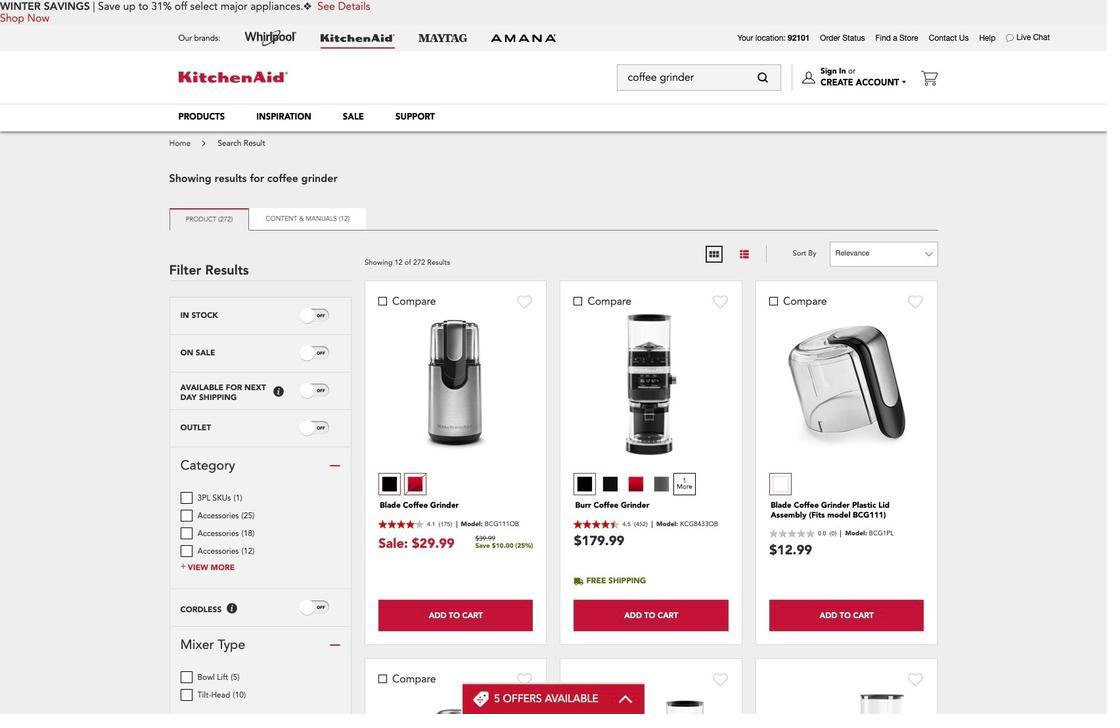 Task type: describe. For each thing, give the bounding box(es) containing it.
Search search field
[[617, 64, 781, 91]]

empire red image
[[407, 477, 423, 492]]

tooltip for cordless element
[[227, 603, 237, 614]]

other image
[[773, 477, 789, 492]]

amana image
[[491, 33, 556, 43]]

tooltip for available for next day shipping "element"
[[274, 387, 284, 397]]

in stock filter is off switch
[[317, 313, 325, 320]]

available for next day shipping filter is off switch
[[317, 387, 325, 394]]

outlet filter is off switch
[[317, 425, 325, 432]]

category image
[[330, 460, 340, 471]]

onyx black image
[[382, 477, 398, 492]]

0 horizontal spatial kitchenaid image
[[178, 72, 287, 83]]

matte charcoal grey image
[[654, 477, 670, 492]]

blade coffee grinder image
[[411, 309, 501, 460]]



Task type: vqa. For each thing, say whether or not it's contained in the screenshot.
KitchenAid Go™ Cordless Blade Coffee Grinder - battery included image
yes



Task type: locate. For each thing, give the bounding box(es) containing it.
add to wish list image for kitchenaid go™ cordless blade coffee grinder - battery included "image"
[[517, 672, 533, 687]]

add to wish list image for blade coffee grinder plastic lid assembly (fits model bcg111) image
[[908, 294, 924, 309]]

available for next day shipping element
[[180, 383, 268, 402]]

tooltip
[[274, 387, 284, 397], [227, 603, 237, 614]]

1 vertical spatial kitchenaid image
[[178, 72, 287, 83]]

cordless element
[[180, 605, 222, 614]]

0 vertical spatial kitchenaid image
[[320, 34, 395, 42]]

0 horizontal spatial tooltip
[[227, 603, 237, 614]]

cordless filter is off switch
[[317, 604, 325, 611]]

whirlpool image
[[244, 30, 297, 46]]

burr coffee grinder image
[[621, 309, 682, 460]]

semi-automatic espresso machine plus burr coffee grinder bundle image
[[781, 690, 913, 714]]

mixer type image
[[330, 640, 340, 650]]

black matte image
[[603, 477, 619, 492]]

0 vertical spatial tooltip
[[274, 387, 284, 397]]

1 vertical spatial add to wish list image
[[517, 672, 533, 687]]

1 horizontal spatial add to wish list image
[[908, 294, 924, 309]]

maytag image
[[418, 34, 467, 42]]

tooltip left available for next day shipping filter is off switch
[[274, 387, 284, 397]]

on sale filter is off switch
[[317, 350, 325, 357]]

0 vertical spatial add to wish list image
[[908, 294, 924, 309]]

onyx black image
[[577, 477, 593, 492]]

1 horizontal spatial tooltip
[[274, 387, 284, 397]]

tab list
[[169, 208, 938, 230]]

metal semi-automatic espresso machine with  burr coffee grinder bundle image
[[586, 697, 717, 714]]

empire red image
[[628, 477, 644, 492]]

add to wish list image
[[908, 294, 924, 309], [517, 672, 533, 687]]

kitchenaid image
[[320, 34, 395, 42], [178, 72, 287, 83]]

plus image
[[180, 563, 186, 571]]

tooltip right cordless element
[[227, 603, 237, 614]]

kitchenaid go™ cordless blade coffee grinder - battery included image
[[390, 697, 522, 714]]

product list view image
[[738, 248, 750, 260]]

0 horizontal spatial add to wish list image
[[517, 672, 533, 687]]

1 horizontal spatial kitchenaid image
[[320, 34, 395, 42]]

dialog
[[163, 104, 945, 131]]

blade coffee grinder plastic lid assembly (fits model bcg111) image
[[781, 319, 913, 451]]

1 vertical spatial tooltip
[[227, 603, 237, 614]]

add to wish list image
[[517, 294, 533, 309], [713, 294, 729, 309], [713, 672, 729, 687], [908, 672, 924, 687]]



